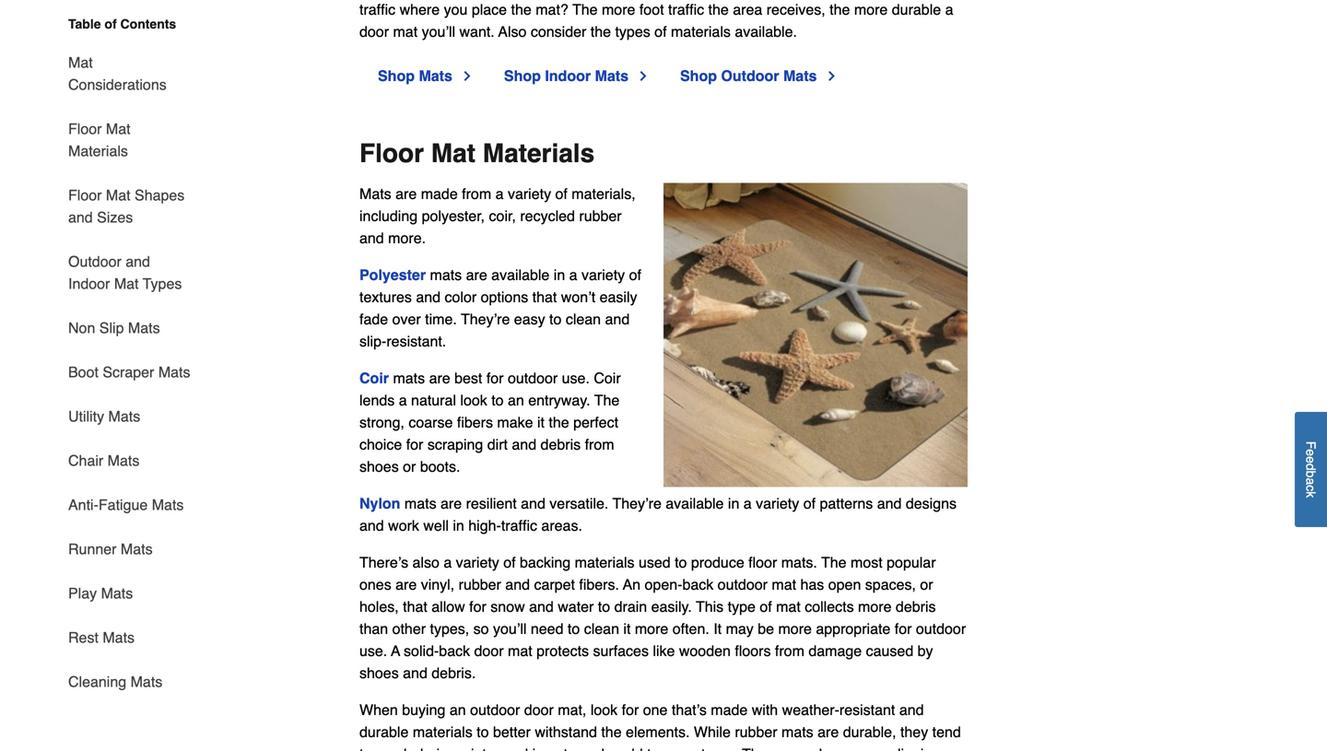 Task type: describe. For each thing, give the bounding box(es) containing it.
floor for floor mat shapes and sizes 'link'
[[68, 187, 102, 204]]

solid-
[[404, 643, 439, 660]]

recycled
[[520, 208, 575, 225]]

one
[[643, 702, 668, 719]]

floor
[[749, 554, 777, 571]]

it
[[714, 620, 722, 637]]

mats for polyester
[[430, 267, 462, 284]]

other
[[392, 620, 426, 637]]

for right best
[[486, 370, 504, 387]]

a inside mats are available in a variety of textures and color options that won't easily fade over time. they're easy to clean and slip-resistant.
[[569, 267, 577, 284]]

than
[[359, 620, 388, 637]]

nylon
[[359, 495, 400, 512]]

resilient
[[466, 495, 517, 512]]

b
[[1304, 470, 1318, 478]]

best
[[455, 370, 482, 387]]

of inside mats are available in a variety of textures and color options that won't easily fade over time. they're easy to clean and slip-resistant.
[[629, 267, 641, 284]]

it inside mats are best for outdoor use. coir lends a natural look to an entryway. the strong, coarse fibers make it the perfect choice for scraping dirt and debris from shoes or boots.
[[537, 414, 545, 431]]

carpet
[[534, 576, 575, 593]]

shop for shop mats
[[378, 67, 415, 84]]

0 vertical spatial back
[[682, 576, 714, 593]]

utility mats link
[[68, 394, 140, 439]]

strong,
[[359, 414, 405, 431]]

easily
[[600, 289, 637, 306]]

to inside mats are available in a variety of textures and color options that won't easily fade over time. they're easy to clean and slip-resistant.
[[549, 311, 562, 328]]

often.
[[673, 620, 709, 637]]

and down easily
[[605, 311, 630, 328]]

look inside mats are best for outdoor use. coir lends a natural look to an entryway. the strong, coarse fibers make it the perfect choice for scraping dirt and debris from shoes or boots.
[[460, 392, 487, 409]]

areas.
[[541, 517, 582, 534]]

door inside there's also a variety of backing materials used to produce floor mats. the most popular ones are vinyl, rubber and carpet fibers. an open-back outdoor mat has open spaces, or holes, that allow for snow and water to drain easily. this type of mat collects more debris than other types, so you'll need to clean it more often. it may be more appropriate for outdoor use. a solid-back door mat protects surfaces like wooden floors from damage caused by shoes and debris.
[[474, 643, 504, 660]]

and down nylon
[[359, 517, 384, 534]]

and down solid-
[[403, 665, 428, 682]]

and up they
[[899, 702, 924, 719]]

open
[[828, 576, 861, 593]]

debris inside mats are best for outdoor use. coir lends a natural look to an entryway. the strong, coarse fibers make it the perfect choice for scraping dirt and debris from shoes or boots.
[[541, 436, 581, 453]]

outdoor inside the when buying an outdoor door mat, look for one that's made with weather-resistant and durable materials to better withstand the elements. while rubber mats are durable, they tend to crack during winter and in extremely cold temperatures. they may also pose a slippi
[[470, 702, 520, 719]]

boot scraper mats link
[[68, 350, 190, 394]]

shop outdoor mats
[[680, 67, 817, 84]]

nylon link
[[359, 495, 400, 512]]

to down durable
[[359, 746, 372, 751]]

patterns
[[820, 495, 873, 512]]

water
[[558, 598, 594, 615]]

there's
[[359, 554, 408, 571]]

mats inside the rest mats link
[[103, 629, 135, 646]]

0 horizontal spatial back
[[439, 643, 470, 660]]

to down fibers.
[[598, 598, 610, 615]]

they're inside mats are available in a variety of textures and color options that won't easily fade over time. they're easy to clean and slip-resistant.
[[461, 311, 510, 328]]

durable
[[359, 724, 409, 741]]

like
[[653, 643, 675, 660]]

in right well
[[453, 517, 464, 534]]

polyester
[[359, 267, 426, 284]]

are for resilient
[[441, 495, 462, 512]]

easily.
[[651, 598, 692, 615]]

c
[[1304, 485, 1318, 491]]

wooden
[[679, 643, 731, 660]]

time.
[[425, 311, 457, 328]]

in up the produce
[[728, 495, 739, 512]]

are inside there's also a variety of backing materials used to produce floor mats. the most popular ones are vinyl, rubber and carpet fibers. an open-back outdoor mat has open spaces, or holes, that allow for snow and water to drain easily. this type of mat collects more debris than other types, so you'll need to clean it more often. it may be more appropriate for outdoor use. a solid-back door mat protects surfaces like wooden floors from damage caused by shoes and debris.
[[396, 576, 417, 593]]

outdoor up the type
[[718, 576, 768, 593]]

2 vertical spatial mat
[[508, 643, 532, 660]]

they
[[742, 746, 775, 751]]

may inside the when buying an outdoor door mat, look for one that's made with weather-resistant and durable materials to better withstand the elements. while rubber mats are durable, they tend to crack during winter and in extremely cold temperatures. they may also pose a slippi
[[779, 746, 807, 751]]

1 horizontal spatial more
[[778, 620, 812, 637]]

k
[[1304, 491, 1318, 498]]

mat inside floor mat shapes and sizes
[[106, 187, 130, 204]]

need
[[531, 620, 564, 637]]

a inside mats are best for outdoor use. coir lends a natural look to an entryway. the strong, coarse fibers make it the perfect choice for scraping dirt and debris from shoes or boots.
[[399, 392, 407, 409]]

mats inside shop mats link
[[419, 67, 452, 84]]

mats for nylon
[[405, 495, 436, 512]]

table of contents element
[[53, 15, 192, 693]]

variety inside mats are available in a variety of textures and color options that won't easily fade over time. they're easy to clean and slip-resistant.
[[582, 267, 625, 284]]

of up be
[[760, 598, 772, 615]]

easy
[[514, 311, 545, 328]]

coir link
[[359, 370, 389, 387]]

also inside the when buying an outdoor door mat, look for one that's made with weather-resistant and durable materials to better withstand the elements. while rubber mats are durable, they tend to crack during winter and in extremely cold temperatures. they may also pose a slippi
[[811, 746, 838, 751]]

mats inside boot scraper mats link
[[158, 364, 190, 381]]

the inside mats are best for outdoor use. coir lends a natural look to an entryway. the strong, coarse fibers make it the perfect choice for scraping dirt and debris from shoes or boots.
[[594, 392, 620, 409]]

debris inside there's also a variety of backing materials used to produce floor mats. the most popular ones are vinyl, rubber and carpet fibers. an open-back outdoor mat has open spaces, or holes, that allow for snow and water to drain easily. this type of mat collects more debris than other types, so you'll need to clean it more often. it may be more appropriate for outdoor use. a solid-back door mat protects surfaces like wooden floors from damage caused by shoes and debris.
[[896, 598, 936, 615]]

resistant.
[[386, 333, 446, 350]]

clean inside mats are available in a variety of textures and color options that won't easily fade over time. they're easy to clean and slip-resistant.
[[566, 311, 601, 328]]

for inside the when buying an outdoor door mat, look for one that's made with weather-resistant and durable materials to better withstand the elements. while rubber mats are durable, they tend to crack during winter and in extremely cold temperatures. they may also pose a slippi
[[622, 702, 639, 719]]

floors
[[735, 643, 771, 660]]

are for made
[[396, 185, 417, 202]]

and up time.
[[416, 289, 441, 306]]

variety inside mats are resilient and versatile. they're available in a variety of patterns and designs and work well in high-traffic areas.
[[756, 495, 799, 512]]

dirt
[[487, 436, 508, 453]]

there's also a variety of backing materials used to produce floor mats. the most popular ones are vinyl, rubber and carpet fibers. an open-back outdoor mat has open spaces, or holes, that allow for snow and water to drain easily. this type of mat collects more debris than other types, so you'll need to clean it more often. it may be more appropriate for outdoor use. a solid-back door mat protects surfaces like wooden floors from damage caused by shoes and debris.
[[359, 554, 966, 682]]

look inside the when buying an outdoor door mat, look for one that's made with weather-resistant and durable materials to better withstand the elements. while rubber mats are durable, they tend to crack during winter and in extremely cold temperatures. they may also pose a slippi
[[591, 702, 618, 719]]

mat,
[[558, 702, 587, 719]]

made inside the when buying an outdoor door mat, look for one that's made with weather-resistant and durable materials to better withstand the elements. while rubber mats are durable, they tend to crack during winter and in extremely cold temperatures. they may also pose a slippi
[[711, 702, 748, 719]]

and up snow
[[505, 576, 530, 593]]

won't
[[561, 289, 596, 306]]

most
[[851, 554, 883, 571]]

considerations
[[68, 76, 167, 93]]

rubber inside mats are made from a variety of materials, including polyester, coir, recycled rubber and more.
[[579, 208, 622, 225]]

d
[[1304, 463, 1318, 470]]

extremely
[[548, 746, 612, 751]]

allow
[[432, 598, 465, 615]]

fibers.
[[579, 576, 619, 593]]

1 coir from the left
[[359, 370, 389, 387]]

fibers
[[457, 414, 493, 431]]

outdoor and indoor mat types
[[68, 253, 182, 292]]

of right table
[[105, 17, 117, 31]]

shop indoor mats
[[504, 67, 629, 84]]

mats inside cleaning mats link
[[131, 673, 162, 690]]

an inside the when buying an outdoor door mat, look for one that's made with weather-resistant and durable materials to better withstand the elements. while rubber mats are durable, they tend to crack during winter and in extremely cold temperatures. they may also pose a slippi
[[450, 702, 466, 719]]

so
[[473, 620, 489, 637]]

the for withstand
[[601, 724, 622, 741]]

are for best
[[429, 370, 450, 387]]

including
[[359, 208, 418, 225]]

to right used
[[675, 554, 687, 571]]

made inside mats are made from a variety of materials, including polyester, coir, recycled rubber and more.
[[421, 185, 458, 202]]

boots.
[[420, 458, 460, 475]]

mat up polyester,
[[431, 139, 476, 168]]

and left designs
[[877, 495, 902, 512]]

f e e d b a c k button
[[1295, 412, 1327, 527]]

popular
[[887, 554, 936, 571]]

may inside there's also a variety of backing materials used to produce floor mats. the most popular ones are vinyl, rubber and carpet fibers. an open-back outdoor mat has open spaces, or holes, that allow for snow and water to drain easily. this type of mat collects more debris than other types, so you'll need to clean it more often. it may be more appropriate for outdoor use. a solid-back door mat protects surfaces like wooden floors from damage caused by shoes and debris.
[[726, 620, 754, 637]]

shop mats link
[[378, 65, 475, 87]]

and up "traffic"
[[521, 495, 545, 512]]

mats for coir
[[393, 370, 425, 387]]

anti-
[[68, 496, 99, 513]]

that inside there's also a variety of backing materials used to produce floor mats. the most popular ones are vinyl, rubber and carpet fibers. an open-back outdoor mat has open spaces, or holes, that allow for snow and water to drain easily. this type of mat collects more debris than other types, so you'll need to clean it more often. it may be more appropriate for outdoor use. a solid-back door mat protects surfaces like wooden floors from damage caused by shoes and debris.
[[403, 598, 427, 615]]

table of contents
[[68, 17, 176, 31]]

1 horizontal spatial materials
[[483, 139, 595, 168]]

shapes
[[135, 187, 185, 204]]

damage
[[809, 643, 862, 660]]

of left backing
[[503, 554, 516, 571]]

for up caused
[[895, 620, 912, 637]]

contents
[[120, 17, 176, 31]]

door inside the when buying an outdoor door mat, look for one that's made with weather-resistant and durable materials to better withstand the elements. while rubber mats are durable, they tend to crack during winter and in extremely cold temperatures. they may also pose a slippi
[[524, 702, 554, 719]]

mats inside non slip mats link
[[128, 319, 160, 336]]

the inside there's also a variety of backing materials used to produce floor mats. the most popular ones are vinyl, rubber and carpet fibers. an open-back outdoor mat has open spaces, or holes, that allow for snow and water to drain easily. this type of mat collects more debris than other types, so you'll need to clean it more often. it may be more appropriate for outdoor use. a solid-back door mat protects surfaces like wooden floors from damage caused by shoes and debris.
[[821, 554, 847, 571]]

shoes inside there's also a variety of backing materials used to produce floor mats. the most popular ones are vinyl, rubber and carpet fibers. an open-back outdoor mat has open spaces, or holes, that allow for snow and water to drain easily. this type of mat collects more debris than other types, so you'll need to clean it more often. it may be more appropriate for outdoor use. a solid-back door mat protects surfaces like wooden floors from damage caused by shoes and debris.
[[359, 665, 399, 682]]

non slip mats
[[68, 319, 160, 336]]

runner
[[68, 541, 117, 558]]

mats inside play mats 'link'
[[101, 585, 133, 602]]

elements.
[[626, 724, 690, 741]]

variety inside there's also a variety of backing materials used to produce floor mats. the most popular ones are vinyl, rubber and carpet fibers. an open-back outdoor mat has open spaces, or holes, that allow for snow and water to drain easily. this type of mat collects more debris than other types, so you'll need to clean it more often. it may be more appropriate for outdoor use. a solid-back door mat protects surfaces like wooden floors from damage caused by shoes and debris.
[[456, 554, 499, 571]]

vinyl,
[[421, 576, 455, 593]]

color
[[445, 289, 477, 306]]

shoes inside mats are best for outdoor use. coir lends a natural look to an entryway. the strong, coarse fibers make it the perfect choice for scraping dirt and debris from shoes or boots.
[[359, 458, 399, 475]]

a tan door mat with an image of sand, shells and starfish on a wood floor. image
[[664, 183, 968, 487]]

floor mat shapes and sizes link
[[68, 173, 192, 240]]

backing
[[520, 554, 571, 571]]

types
[[143, 275, 182, 292]]

fade
[[359, 311, 388, 328]]

play mats
[[68, 585, 133, 602]]

0 horizontal spatial more
[[635, 620, 668, 637]]

cleaning mats
[[68, 673, 162, 690]]

and inside mats are best for outdoor use. coir lends a natural look to an entryway. the strong, coarse fibers make it the perfect choice for scraping dirt and debris from shoes or boots.
[[512, 436, 537, 453]]

polyester,
[[422, 208, 485, 225]]

coir,
[[489, 208, 516, 225]]

mats inside 'utility mats' link
[[108, 408, 140, 425]]

rubber inside the when buying an outdoor door mat, look for one that's made with weather-resistant and durable materials to better withstand the elements. while rubber mats are durable, they tend to crack during winter and in extremely cold temperatures. they may also pose a slippi
[[735, 724, 777, 741]]

materials inside there's also a variety of backing materials used to produce floor mats. the most popular ones are vinyl, rubber and carpet fibers. an open-back outdoor mat has open spaces, or holes, that allow for snow and water to drain easily. this type of mat collects more debris than other types, so you'll need to clean it more often. it may be more appropriate for outdoor use. a solid-back door mat protects surfaces like wooden floors from damage caused by shoes and debris.
[[575, 554, 635, 571]]

snow
[[491, 598, 525, 615]]

shop for shop outdoor mats
[[680, 67, 717, 84]]

a inside there's also a variety of backing materials used to produce floor mats. the most popular ones are vinyl, rubber and carpet fibers. an open-back outdoor mat has open spaces, or holes, that allow for snow and water to drain easily. this type of mat collects more debris than other types, so you'll need to clean it more often. it may be more appropriate for outdoor use. a solid-back door mat protects surfaces like wooden floors from damage caused by shoes and debris.
[[444, 554, 452, 571]]

f e e d b a c k
[[1304, 441, 1318, 498]]

tend
[[932, 724, 961, 741]]

it inside there's also a variety of backing materials used to produce floor mats. the most popular ones are vinyl, rubber and carpet fibers. an open-back outdoor mat has open spaces, or holes, that allow for snow and water to drain easily. this type of mat collects more debris than other types, so you'll need to clean it more often. it may be more appropriate for outdoor use. a solid-back door mat protects surfaces like wooden floors from damage caused by shoes and debris.
[[623, 620, 631, 637]]

of inside mats are resilient and versatile. they're available in a variety of patterns and designs and work well in high-traffic areas.
[[803, 495, 816, 512]]

rest mats
[[68, 629, 135, 646]]

2 e from the top
[[1304, 456, 1318, 463]]

2 horizontal spatial more
[[858, 598, 892, 615]]

materials inside the when buying an outdoor door mat, look for one that's made with weather-resistant and durable materials to better withstand the elements. while rubber mats are durable, they tend to crack during winter and in extremely cold temperatures. they may also pose a slippi
[[413, 724, 473, 741]]

chair mats
[[68, 452, 139, 469]]

table
[[68, 17, 101, 31]]

utility mats
[[68, 408, 140, 425]]

mats are available in a variety of textures and color options that won't easily fade over time. they're easy to clean and slip-resistant.
[[359, 267, 641, 350]]

scraper
[[103, 364, 154, 381]]



Task type: locate. For each thing, give the bounding box(es) containing it.
0 vertical spatial an
[[508, 392, 524, 409]]

0 vertical spatial or
[[403, 458, 416, 475]]

0 vertical spatial they're
[[461, 311, 510, 328]]

0 horizontal spatial shop
[[378, 67, 415, 84]]

mats inside mats are best for outdoor use. coir lends a natural look to an entryway. the strong, coarse fibers make it the perfect choice for scraping dirt and debris from shoes or boots.
[[393, 370, 425, 387]]

mats inside chair mats link
[[108, 452, 139, 469]]

a inside mats are resilient and versatile. they're available in a variety of patterns and designs and work well in high-traffic areas.
[[744, 495, 752, 512]]

indoor inside outdoor and indoor mat types
[[68, 275, 110, 292]]

f
[[1304, 441, 1318, 449]]

1 vertical spatial shoes
[[359, 665, 399, 682]]

in inside the when buying an outdoor door mat, look for one that's made with weather-resistant and durable materials to better withstand the elements. while rubber mats are durable, they tend to crack during winter and in extremely cold temperatures. they may also pose a slippi
[[532, 746, 544, 751]]

indoor up non
[[68, 275, 110, 292]]

used
[[639, 554, 671, 571]]

2 coir from the left
[[594, 370, 621, 387]]

by
[[918, 643, 933, 660]]

1 horizontal spatial the
[[601, 724, 622, 741]]

0 vertical spatial from
[[462, 185, 491, 202]]

coarse
[[409, 414, 453, 431]]

1 vertical spatial also
[[811, 746, 838, 751]]

1 shoes from the top
[[359, 458, 399, 475]]

chair
[[68, 452, 103, 469]]

1 horizontal spatial also
[[811, 746, 838, 751]]

more
[[858, 598, 892, 615], [635, 620, 668, 637], [778, 620, 812, 637]]

1 horizontal spatial an
[[508, 392, 524, 409]]

and left sizes
[[68, 209, 93, 226]]

when
[[359, 702, 398, 719]]

to inside mats are best for outdoor use. coir lends a natural look to an entryway. the strong, coarse fibers make it the perfect choice for scraping dirt and debris from shoes or boots.
[[491, 392, 504, 409]]

more up "like"
[[635, 620, 668, 637]]

variety inside mats are made from a variety of materials, including polyester, coir, recycled rubber and more.
[[508, 185, 551, 202]]

they
[[900, 724, 928, 741]]

e up b
[[1304, 456, 1318, 463]]

more right be
[[778, 620, 812, 637]]

make
[[497, 414, 533, 431]]

to right easy
[[549, 311, 562, 328]]

2 chevron right image from the left
[[824, 69, 839, 84]]

mats are made from a variety of materials, including polyester, coir, recycled rubber and more.
[[359, 185, 636, 247]]

materials up floor mat shapes and sizes
[[68, 142, 128, 159]]

may right it
[[726, 620, 754, 637]]

0 vertical spatial the
[[549, 414, 569, 431]]

may
[[726, 620, 754, 637], [779, 746, 807, 751]]

1 horizontal spatial made
[[711, 702, 748, 719]]

shop indoor mats link
[[504, 65, 651, 87]]

0 horizontal spatial coir
[[359, 370, 389, 387]]

for up so
[[469, 598, 487, 615]]

while
[[694, 724, 731, 741]]

1 horizontal spatial look
[[591, 702, 618, 719]]

1 horizontal spatial it
[[623, 620, 631, 637]]

1 vertical spatial or
[[920, 576, 933, 593]]

1 horizontal spatial coir
[[594, 370, 621, 387]]

from inside mats are best for outdoor use. coir lends a natural look to an entryway. the strong, coarse fibers make it the perfect choice for scraping dirt and debris from shoes or boots.
[[585, 436, 614, 453]]

and up types
[[126, 253, 150, 270]]

1 shop from the left
[[378, 67, 415, 84]]

clean down won't
[[566, 311, 601, 328]]

back
[[682, 576, 714, 593], [439, 643, 470, 660]]

look
[[460, 392, 487, 409], [591, 702, 618, 719]]

0 horizontal spatial chevron right image
[[460, 69, 475, 84]]

versatile.
[[550, 495, 609, 512]]

3 shop from the left
[[680, 67, 717, 84]]

pose
[[842, 746, 874, 751]]

1 horizontal spatial may
[[779, 746, 807, 751]]

boot
[[68, 364, 99, 381]]

look right mat,
[[591, 702, 618, 719]]

coir up lends
[[359, 370, 389, 387]]

0 vertical spatial look
[[460, 392, 487, 409]]

0 horizontal spatial materials
[[68, 142, 128, 159]]

0 horizontal spatial debris
[[541, 436, 581, 453]]

1 vertical spatial the
[[601, 724, 622, 741]]

also up vinyl,
[[412, 554, 440, 571]]

also inside there's also a variety of backing materials used to produce floor mats. the most popular ones are vinyl, rubber and carpet fibers. an open-back outdoor mat has open spaces, or holes, that allow for snow and water to drain easily. this type of mat collects more debris than other types, so you'll need to clean it more often. it may be more appropriate for outdoor use. a solid-back door mat protects surfaces like wooden floors from damage caused by shoes and debris.
[[412, 554, 440, 571]]

and
[[68, 209, 93, 226], [359, 230, 384, 247], [126, 253, 150, 270], [416, 289, 441, 306], [605, 311, 630, 328], [512, 436, 537, 453], [521, 495, 545, 512], [877, 495, 902, 512], [359, 517, 384, 534], [505, 576, 530, 593], [529, 598, 554, 615], [403, 665, 428, 682], [899, 702, 924, 719], [504, 746, 528, 751]]

from right floors
[[775, 643, 805, 660]]

mats up color at left
[[430, 267, 462, 284]]

a inside "button"
[[1304, 478, 1318, 485]]

1 horizontal spatial indoor
[[545, 67, 591, 84]]

for down coarse
[[406, 436, 423, 453]]

mats inside mats are made from a variety of materials, including polyester, coir, recycled rubber and more.
[[359, 185, 391, 202]]

0 vertical spatial shoes
[[359, 458, 399, 475]]

floor inside floor mat shapes and sizes
[[68, 187, 102, 204]]

1 horizontal spatial they're
[[613, 495, 662, 512]]

1 chevron right image from the left
[[460, 69, 475, 84]]

in up won't
[[554, 267, 565, 284]]

and down make
[[512, 436, 537, 453]]

be
[[758, 620, 774, 637]]

mat down you'll on the bottom left
[[508, 643, 532, 660]]

mat left types
[[114, 275, 139, 292]]

floor mat materials up mats are made from a variety of materials, including polyester, coir, recycled rubber and more. at left top
[[359, 139, 595, 168]]

1 horizontal spatial use.
[[562, 370, 590, 387]]

to up make
[[491, 392, 504, 409]]

1 vertical spatial back
[[439, 643, 470, 660]]

variety down high-
[[456, 554, 499, 571]]

1 vertical spatial materials
[[413, 724, 473, 741]]

0 horizontal spatial outdoor
[[68, 253, 121, 270]]

0 vertical spatial mat
[[772, 576, 796, 593]]

polyester link
[[359, 267, 426, 284]]

2 shoes from the top
[[359, 665, 399, 682]]

a down durable,
[[878, 746, 886, 751]]

use.
[[562, 370, 590, 387], [359, 643, 387, 660]]

1 horizontal spatial that
[[532, 289, 557, 306]]

choice
[[359, 436, 402, 453]]

ones
[[359, 576, 391, 593]]

buying
[[402, 702, 446, 719]]

chevron right image
[[636, 69, 651, 84]]

you'll
[[493, 620, 527, 637]]

0 horizontal spatial from
[[462, 185, 491, 202]]

0 vertical spatial door
[[474, 643, 504, 660]]

from inside mats are made from a variety of materials, including polyester, coir, recycled rubber and more.
[[462, 185, 491, 202]]

to up the winter
[[477, 724, 489, 741]]

0 horizontal spatial materials
[[413, 724, 473, 741]]

2 shop from the left
[[504, 67, 541, 84]]

chevron right image inside shop mats link
[[460, 69, 475, 84]]

a up won't
[[569, 267, 577, 284]]

debris.
[[432, 665, 476, 682]]

boot scraper mats
[[68, 364, 190, 381]]

crack
[[376, 746, 411, 751]]

0 horizontal spatial look
[[460, 392, 487, 409]]

mats inside mats are resilient and versatile. they're available in a variety of patterns and designs and work well in high-traffic areas.
[[405, 495, 436, 512]]

runner mats
[[68, 541, 153, 558]]

mat down table
[[68, 54, 93, 71]]

traffic
[[501, 517, 537, 534]]

are right ones
[[396, 576, 417, 593]]

it right make
[[537, 414, 545, 431]]

0 horizontal spatial available
[[491, 267, 550, 284]]

are up natural
[[429, 370, 450, 387]]

to down water at bottom
[[568, 620, 580, 637]]

1 horizontal spatial door
[[524, 702, 554, 719]]

and inside mats are made from a variety of materials, including polyester, coir, recycled rubber and more.
[[359, 230, 384, 247]]

are inside mats are available in a variety of textures and color options that won't easily fade over time. they're easy to clean and slip-resistant.
[[466, 267, 487, 284]]

are up well
[[441, 495, 462, 512]]

outdoor up by
[[916, 620, 966, 637]]

produce
[[691, 554, 744, 571]]

1 horizontal spatial materials
[[575, 554, 635, 571]]

0 vertical spatial rubber
[[579, 208, 622, 225]]

floor
[[68, 120, 102, 137], [359, 139, 424, 168], [68, 187, 102, 204]]

0 horizontal spatial they're
[[461, 311, 510, 328]]

2 horizontal spatial rubber
[[735, 724, 777, 741]]

0 vertical spatial clean
[[566, 311, 601, 328]]

0 horizontal spatial an
[[450, 702, 466, 719]]

use. inside mats are best for outdoor use. coir lends a natural look to an entryway. the strong, coarse fibers make it the perfect choice for scraping dirt and debris from shoes or boots.
[[562, 370, 590, 387]]

mat inside "mat considerations"
[[68, 54, 93, 71]]

clean inside there's also a variety of backing materials used to produce floor mats. the most popular ones are vinyl, rubber and carpet fibers. an open-back outdoor mat has open spaces, or holes, that allow for snow and water to drain easily. this type of mat collects more debris than other types, so you'll need to clean it more often. it may be more appropriate for outdoor use. a solid-back door mat protects surfaces like wooden floors from damage caused by shoes and debris.
[[584, 620, 619, 637]]

0 vertical spatial indoor
[[545, 67, 591, 84]]

mats up well
[[405, 495, 436, 512]]

mats down weather-
[[782, 724, 814, 741]]

available inside mats are resilient and versatile. they're available in a variety of patterns and designs and work well in high-traffic areas.
[[666, 495, 724, 512]]

cleaning
[[68, 673, 126, 690]]

0 horizontal spatial that
[[403, 598, 427, 615]]

are down weather-
[[818, 724, 839, 741]]

anti-fatigue mats
[[68, 496, 184, 513]]

mat down considerations on the left of page
[[106, 120, 130, 137]]

0 vertical spatial may
[[726, 620, 754, 637]]

mats inside runner mats link
[[121, 541, 153, 558]]

mats are resilient and versatile. they're available in a variety of patterns and designs and work well in high-traffic areas.
[[359, 495, 957, 534]]

2 vertical spatial rubber
[[735, 724, 777, 741]]

of up recycled
[[555, 185, 568, 202]]

made up while
[[711, 702, 748, 719]]

1 vertical spatial floor
[[359, 139, 424, 168]]

a up "k"
[[1304, 478, 1318, 485]]

or for spaces,
[[920, 576, 933, 593]]

it down drain
[[623, 620, 631, 637]]

1 horizontal spatial available
[[666, 495, 724, 512]]

debris down spaces,
[[896, 598, 936, 615]]

or left boots.
[[403, 458, 416, 475]]

also left the pose
[[811, 746, 838, 751]]

outdoor inside mats are best for outdoor use. coir lends a natural look to an entryway. the strong, coarse fibers make it the perfect choice for scraping dirt and debris from shoes or boots.
[[508, 370, 558, 387]]

and down the better
[[504, 746, 528, 751]]

entryway.
[[528, 392, 590, 409]]

they're
[[461, 311, 510, 328], [613, 495, 662, 512]]

floor for floor mat materials link
[[68, 120, 102, 137]]

back up debris.
[[439, 643, 470, 660]]

0 horizontal spatial the
[[549, 414, 569, 431]]

back up this
[[682, 576, 714, 593]]

for left one
[[622, 702, 639, 719]]

door left mat,
[[524, 702, 554, 719]]

0 horizontal spatial use.
[[359, 643, 387, 660]]

indoor inside shop indoor mats link
[[545, 67, 591, 84]]

1 vertical spatial debris
[[896, 598, 936, 615]]

mats are best for outdoor use. coir lends a natural look to an entryway. the strong, coarse fibers make it the perfect choice for scraping dirt and debris from shoes or boots.
[[359, 370, 621, 475]]

1 horizontal spatial or
[[920, 576, 933, 593]]

chevron right image inside shop outdoor mats link
[[824, 69, 839, 84]]

mats inside shop outdoor mats link
[[783, 67, 817, 84]]

this
[[696, 598, 724, 615]]

1 vertical spatial from
[[585, 436, 614, 453]]

1 vertical spatial clean
[[584, 620, 619, 637]]

when buying an outdoor door mat, look for one that's made with weather-resistant and durable materials to better withstand the elements. while rubber mats are durable, they tend to crack during winter and in extremely cold temperatures. they may also pose a slippi
[[359, 702, 961, 751]]

type
[[728, 598, 756, 615]]

protects
[[537, 643, 589, 660]]

they're inside mats are resilient and versatile. they're available in a variety of patterns and designs and work well in high-traffic areas.
[[613, 495, 662, 512]]

available inside mats are available in a variety of textures and color options that won't easily fade over time. they're easy to clean and slip-resistant.
[[491, 267, 550, 284]]

the up the cold
[[601, 724, 622, 741]]

0 vertical spatial debris
[[541, 436, 581, 453]]

1 vertical spatial indoor
[[68, 275, 110, 292]]

slip
[[99, 319, 124, 336]]

a inside the when buying an outdoor door mat, look for one that's made with weather-resistant and durable materials to better withstand the elements. while rubber mats are durable, they tend to crack during winter and in extremely cold temperatures. they may also pose a slippi
[[878, 746, 886, 751]]

floor up sizes
[[68, 187, 102, 204]]

rubber
[[579, 208, 622, 225], [459, 576, 501, 593], [735, 724, 777, 741]]

or for shoes
[[403, 458, 416, 475]]

1 vertical spatial made
[[711, 702, 748, 719]]

the inside mats are best for outdoor use. coir lends a natural look to an entryway. the strong, coarse fibers make it the perfect choice for scraping dirt and debris from shoes or boots.
[[549, 414, 569, 431]]

1 vertical spatial door
[[524, 702, 554, 719]]

weather-
[[782, 702, 840, 719]]

a
[[391, 643, 400, 660]]

0 horizontal spatial indoor
[[68, 275, 110, 292]]

1 horizontal spatial back
[[682, 576, 714, 593]]

floor mat materials inside table of contents element
[[68, 120, 130, 159]]

1 horizontal spatial rubber
[[579, 208, 622, 225]]

floor mat materials link
[[68, 107, 192, 173]]

rubber up they
[[735, 724, 777, 741]]

made
[[421, 185, 458, 202], [711, 702, 748, 719]]

floor mat materials down considerations on the left of page
[[68, 120, 130, 159]]

0 horizontal spatial the
[[594, 392, 620, 409]]

0 vertical spatial that
[[532, 289, 557, 306]]

non
[[68, 319, 95, 336]]

has
[[800, 576, 824, 593]]

outdoor and indoor mat types link
[[68, 240, 192, 306]]

and inside outdoor and indoor mat types
[[126, 253, 150, 270]]

coir inside mats are best for outdoor use. coir lends a natural look to an entryway. the strong, coarse fibers make it the perfect choice for scraping dirt and debris from shoes or boots.
[[594, 370, 621, 387]]

floor down considerations on the left of page
[[68, 120, 102, 137]]

1 horizontal spatial floor mat materials
[[359, 139, 595, 168]]

from inside there's also a variety of backing materials used to produce floor mats. the most popular ones are vinyl, rubber and carpet fibers. an open-back outdoor mat has open spaces, or holes, that allow for snow and water to drain easily. this type of mat collects more debris than other types, so you'll need to clean it more often. it may be more appropriate for outdoor use. a solid-back door mat protects surfaces like wooden floors from damage caused by shoes and debris.
[[775, 643, 805, 660]]

0 horizontal spatial or
[[403, 458, 416, 475]]

of left patterns
[[803, 495, 816, 512]]

rest mats link
[[68, 616, 135, 660]]

in inside mats are available in a variety of textures and color options that won't easily fade over time. they're easy to clean and slip-resistant.
[[554, 267, 565, 284]]

types,
[[430, 620, 469, 637]]

1 vertical spatial the
[[821, 554, 847, 571]]

floor mat materials
[[68, 120, 130, 159], [359, 139, 595, 168]]

shop outdoor mats link
[[680, 65, 839, 87]]

1 vertical spatial it
[[623, 620, 631, 637]]

1 horizontal spatial chevron right image
[[824, 69, 839, 84]]

an right buying
[[450, 702, 466, 719]]

mats inside anti-fatigue mats link
[[152, 496, 184, 513]]

1 vertical spatial that
[[403, 598, 427, 615]]

play mats link
[[68, 571, 133, 616]]

the up open
[[821, 554, 847, 571]]

1 vertical spatial rubber
[[459, 576, 501, 593]]

2 horizontal spatial from
[[775, 643, 805, 660]]

and inside floor mat shapes and sizes
[[68, 209, 93, 226]]

1 vertical spatial mat
[[776, 598, 801, 615]]

the inside the when buying an outdoor door mat, look for one that's made with weather-resistant and durable materials to better withstand the elements. while rubber mats are durable, they tend to crack during winter and in extremely cold temperatures. they may also pose a slippi
[[601, 724, 622, 741]]

well
[[423, 517, 449, 534]]

1 vertical spatial may
[[779, 746, 807, 751]]

materials up during
[[413, 724, 473, 741]]

and down including at the top of the page
[[359, 230, 384, 247]]

runner mats link
[[68, 527, 153, 571]]

mats
[[430, 267, 462, 284], [393, 370, 425, 387], [405, 495, 436, 512], [782, 724, 814, 741]]

1 vertical spatial use.
[[359, 643, 387, 660]]

mat down has
[[776, 598, 801, 615]]

perfect
[[573, 414, 618, 431]]

an up make
[[508, 392, 524, 409]]

outdoor up the better
[[470, 702, 520, 719]]

utility
[[68, 408, 104, 425]]

0 horizontal spatial made
[[421, 185, 458, 202]]

variety up floor
[[756, 495, 799, 512]]

over
[[392, 311, 421, 328]]

2 horizontal spatial shop
[[680, 67, 717, 84]]

that's
[[672, 702, 707, 719]]

floor up including at the top of the page
[[359, 139, 424, 168]]

shop mats
[[378, 67, 452, 84]]

an inside mats are best for outdoor use. coir lends a natural look to an entryway. the strong, coarse fibers make it the perfect choice for scraping dirt and debris from shoes or boots.
[[508, 392, 524, 409]]

chevron right image
[[460, 69, 475, 84], [824, 69, 839, 84]]

chevron right image right shop mats
[[460, 69, 475, 84]]

1 horizontal spatial shop
[[504, 67, 541, 84]]

use. inside there's also a variety of backing materials used to produce floor mats. the most popular ones are vinyl, rubber and carpet fibers. an open-back outdoor mat has open spaces, or holes, that allow for snow and water to drain easily. this type of mat collects more debris than other types, so you'll need to clean it more often. it may be more appropriate for outdoor use. a solid-back door mat protects surfaces like wooden floors from damage caused by shoes and debris.
[[359, 643, 387, 660]]

0 vertical spatial available
[[491, 267, 550, 284]]

1 horizontal spatial outdoor
[[721, 67, 779, 84]]

mats.
[[781, 554, 817, 571]]

an
[[623, 576, 641, 593]]

a inside mats are made from a variety of materials, including polyester, coir, recycled rubber and more.
[[495, 185, 504, 202]]

use. up entryway.
[[562, 370, 590, 387]]

collects
[[805, 598, 854, 615]]

variety up easily
[[582, 267, 625, 284]]

the
[[594, 392, 620, 409], [821, 554, 847, 571]]

chevron right image for shop mats
[[460, 69, 475, 84]]

may right they
[[779, 746, 807, 751]]

variety up recycled
[[508, 185, 551, 202]]

a up coir,
[[495, 185, 504, 202]]

mat inside outdoor and indoor mat types
[[114, 275, 139, 292]]

are inside the when buying an outdoor door mat, look for one that's made with weather-resistant and durable materials to better withstand the elements. while rubber mats are durable, they tend to crack during winter and in extremely cold temperatures. they may also pose a slippi
[[818, 724, 839, 741]]

that inside mats are available in a variety of textures and color options that won't easily fade over time. they're easy to clean and slip-resistant.
[[532, 289, 557, 306]]

0 horizontal spatial it
[[537, 414, 545, 431]]

mats inside shop indoor mats link
[[595, 67, 629, 84]]

0 horizontal spatial rubber
[[459, 576, 501, 593]]

0 vertical spatial outdoor
[[721, 67, 779, 84]]

chevron right image for shop outdoor mats
[[824, 69, 839, 84]]

the
[[549, 414, 569, 431], [601, 724, 622, 741]]

that up easy
[[532, 289, 557, 306]]

0 vertical spatial it
[[537, 414, 545, 431]]

or inside there's also a variety of backing materials used to produce floor mats. the most popular ones are vinyl, rubber and carpet fibers. an open-back outdoor mat has open spaces, or holes, that allow for snow and water to drain easily. this type of mat collects more debris than other types, so you'll need to clean it more often. it may be more appropriate for outdoor use. a solid-back door mat protects surfaces like wooden floors from damage caused by shoes and debris.
[[920, 576, 933, 593]]

coir up perfect
[[594, 370, 621, 387]]

1 e from the top
[[1304, 449, 1318, 456]]

the down entryway.
[[549, 414, 569, 431]]

mats inside the when buying an outdoor door mat, look for one that's made with weather-resistant and durable materials to better withstand the elements. while rubber mats are durable, they tend to crack during winter and in extremely cold temperatures. they may also pose a slippi
[[782, 724, 814, 741]]

the for it
[[549, 414, 569, 431]]

anti-fatigue mats link
[[68, 483, 184, 527]]

work
[[388, 517, 419, 534]]

mat considerations link
[[68, 41, 192, 107]]

rubber down materials,
[[579, 208, 622, 225]]

mats inside mats are available in a variety of textures and color options that won't easily fade over time. they're easy to clean and slip-resistant.
[[430, 267, 462, 284]]

1 vertical spatial look
[[591, 702, 618, 719]]

1 horizontal spatial the
[[821, 554, 847, 571]]

0 vertical spatial the
[[594, 392, 620, 409]]

door down so
[[474, 643, 504, 660]]

0 vertical spatial made
[[421, 185, 458, 202]]

materials up recycled
[[483, 139, 595, 168]]

are for available
[[466, 267, 487, 284]]

of inside mats are made from a variety of materials, including polyester, coir, recycled rubber and more.
[[555, 185, 568, 202]]

that up other
[[403, 598, 427, 615]]

are inside mats are best for outdoor use. coir lends a natural look to an entryway. the strong, coarse fibers make it the perfect choice for scraping dirt and debris from shoes or boots.
[[429, 370, 450, 387]]

and up need
[[529, 598, 554, 615]]

0 horizontal spatial floor mat materials
[[68, 120, 130, 159]]

are inside mats are resilient and versatile. they're available in a variety of patterns and designs and work well in high-traffic areas.
[[441, 495, 462, 512]]

0 horizontal spatial door
[[474, 643, 504, 660]]

materials inside table of contents element
[[68, 142, 128, 159]]

materials
[[483, 139, 595, 168], [68, 142, 128, 159]]

materials up fibers.
[[575, 554, 635, 571]]

outdoor inside outdoor and indoor mat types
[[68, 253, 121, 270]]

2 vertical spatial from
[[775, 643, 805, 660]]

play
[[68, 585, 97, 602]]

1 horizontal spatial debris
[[896, 598, 936, 615]]

mats
[[419, 67, 452, 84], [595, 67, 629, 84], [783, 67, 817, 84], [359, 185, 391, 202], [128, 319, 160, 336], [158, 364, 190, 381], [108, 408, 140, 425], [108, 452, 139, 469], [152, 496, 184, 513], [121, 541, 153, 558], [101, 585, 133, 602], [103, 629, 135, 646], [131, 673, 162, 690]]

or inside mats are best for outdoor use. coir lends a natural look to an entryway. the strong, coarse fibers make it the perfect choice for scraping dirt and debris from shoes or boots.
[[403, 458, 416, 475]]

rubber inside there's also a variety of backing materials used to produce floor mats. the most popular ones are vinyl, rubber and carpet fibers. an open-back outdoor mat has open spaces, or holes, that allow for snow and water to drain easily. this type of mat collects more debris than other types, so you'll need to clean it more often. it may be more appropriate for outdoor use. a solid-back door mat protects surfaces like wooden floors from damage caused by shoes and debris.
[[459, 576, 501, 593]]

e up d
[[1304, 449, 1318, 456]]

mat down mats.
[[772, 576, 796, 593]]

are inside mats are made from a variety of materials, including polyester, coir, recycled rubber and more.
[[396, 185, 417, 202]]

0 vertical spatial also
[[412, 554, 440, 571]]

available up options
[[491, 267, 550, 284]]

shop for shop indoor mats
[[504, 67, 541, 84]]

debris down perfect
[[541, 436, 581, 453]]

resistant
[[840, 702, 895, 719]]

1 vertical spatial available
[[666, 495, 724, 512]]

0 vertical spatial materials
[[575, 554, 635, 571]]



Task type: vqa. For each thing, say whether or not it's contained in the screenshot.
are inside Mats Are Available In A Variety Of Textures And Color Options That Won'T Easily Fade Over Time. They'Re Easy To Clean And Slip-Resistant.
yes



